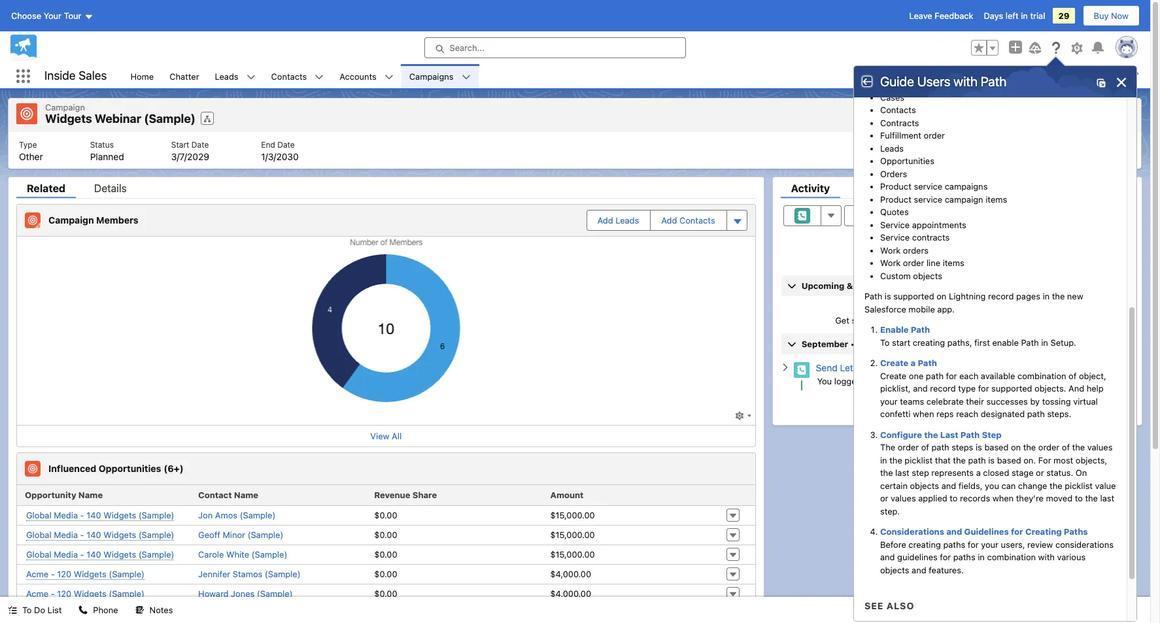 Task type: locate. For each thing, give the bounding box(es) containing it.
0 vertical spatial on
[[937, 291, 947, 302]]

create up picklist,
[[881, 371, 907, 381]]

end
[[261, 140, 275, 150]]

0 vertical spatial global media - 140 widgets (sample)
[[26, 510, 174, 521]]

0 vertical spatial is
[[885, 291, 892, 302]]

media for jon amos (sample)
[[54, 510, 78, 521]]

acme - 120 widgets (sample) link for howard
[[26, 589, 145, 600]]

140 for carole
[[87, 549, 101, 560]]

objects inside 'cases contacts contracts fulfillment order leads opportunities orders product service campaigns product service campaign items quotes service appointments service contracts work orders work order line items custom objects'
[[914, 271, 943, 281]]

a up fields,
[[977, 468, 982, 478]]

contact name element
[[193, 485, 369, 506]]

activities down type
[[952, 396, 988, 406]]

notes button
[[127, 598, 181, 624]]

widgets
[[45, 112, 92, 126], [104, 510, 136, 521], [104, 530, 136, 540], [104, 549, 136, 560], [74, 569, 106, 580], [74, 589, 106, 599], [74, 608, 106, 619]]

all
[[977, 233, 987, 243], [1015, 233, 1025, 243], [1072, 233, 1082, 243], [1124, 256, 1134, 267], [392, 431, 402, 441]]

campaign inside campaign members link
[[48, 214, 94, 226]]

objects,
[[1076, 455, 1108, 466]]

global media - 140 widgets (sample) for jon
[[26, 510, 174, 521]]

app.
[[938, 304, 955, 314]]

of up and
[[1069, 371, 1077, 381]]

in down considerations and guidelines for creating paths link
[[979, 552, 986, 563]]

0 horizontal spatial supported
[[894, 291, 935, 302]]

text default image inside leads list item
[[246, 73, 256, 82]]

1 horizontal spatial contacts
[[680, 215, 716, 225]]

1 vertical spatial opportunities
[[99, 463, 161, 474]]

1 global from the top
[[26, 510, 51, 521]]

0 horizontal spatial or
[[881, 493, 889, 504]]

to inside enable path to start creating paths, first enable path in setup.
[[881, 337, 890, 348]]

on up app.
[[937, 291, 947, 302]]

1 media from the top
[[54, 510, 78, 521]]

contacts
[[271, 71, 307, 81], [881, 105, 917, 115], [680, 215, 716, 225]]

0 horizontal spatial when
[[914, 409, 935, 419]]

service down the quotes
[[881, 220, 910, 230]]

by inside no activities to show. get started by sending an email, scheduling a task, and more.
[[883, 315, 893, 326]]

contracts
[[881, 117, 920, 128]]

name
[[78, 490, 103, 501], [234, 490, 259, 501]]

supported inside create a path create one path for each available combination of object, picklist, and record type for   supported objects. and help your teams celebrate their successes by tossing virtual confetti when   reps reach designated path steps.
[[992, 384, 1033, 394]]

with down the review
[[1039, 552, 1056, 563]]

with right users
[[954, 74, 978, 89]]

teams
[[901, 396, 925, 407]]

1 vertical spatial activities
[[929, 303, 965, 313]]

3 $0.00 from the top
[[375, 550, 398, 560]]

or up step. at the bottom
[[881, 493, 889, 504]]

5 $0.00 from the top
[[375, 589, 398, 599]]

record inside create a path create one path for each available combination of object, picklist, and record type for   supported objects. and help your teams celebrate their successes by tossing virtual confetti when   reps reach designated path steps.
[[931, 384, 957, 394]]

0 vertical spatial campaign
[[45, 102, 85, 113]]

campaigns
[[410, 71, 454, 81]]

opportunity
[[25, 490, 76, 501]]

chatter link
[[162, 64, 207, 88]]

order right fulfillment
[[924, 130, 946, 141]]

opportunities inside 'cases contacts contracts fulfillment order leads opportunities orders product service campaigns product service campaign items quotes service appointments service contracts work orders work order line items custom objects'
[[881, 156, 935, 166]]

time
[[990, 233, 1007, 243]]

leave
[[910, 10, 933, 21]]

confetti
[[881, 409, 911, 419]]

acme - 120 widgets (sample) link for jennifer
[[26, 569, 145, 580]]

1 vertical spatial acme
[[26, 589, 48, 599]]

to inside no activities to show. get started by sending an email, scheduling a task, and more.
[[967, 303, 975, 313]]

1 vertical spatial no
[[896, 396, 908, 406]]

to left do
[[22, 605, 32, 616]]

list
[[123, 64, 1151, 88], [9, 132, 1142, 169]]

order down configure
[[898, 442, 920, 453]]

opportunities up the orders on the right
[[881, 156, 935, 166]]

revenue share
[[375, 490, 437, 501]]

picklist down on
[[1066, 481, 1094, 491]]

2 vertical spatial global
[[26, 549, 51, 560]]

acme - 120 widgets (sample) link
[[26, 569, 145, 580], [26, 589, 145, 600], [26, 608, 145, 619]]

path
[[927, 371, 944, 381], [1028, 409, 1046, 419], [932, 442, 950, 453], [969, 455, 987, 466]]

when
[[914, 409, 935, 419], [993, 493, 1014, 504]]

1 vertical spatial list
[[9, 132, 1142, 169]]

acme for howard jones (sample)
[[26, 589, 48, 599]]

the down the on the bottom right of the page
[[890, 455, 903, 466]]

users
[[918, 74, 951, 89]]

name down influenced
[[78, 490, 103, 501]]

based
[[985, 442, 1009, 453], [998, 455, 1022, 466]]

1 acme - 120 widgets (sample) link from the top
[[26, 569, 145, 580]]

0 horizontal spatial date
[[192, 140, 209, 150]]

no up sending
[[916, 303, 927, 313]]

contacts link
[[263, 64, 315, 88]]

$0.00 for geoff minor (sample)
[[375, 530, 398, 541]]

2 acme - 120 widgets (sample) from the top
[[26, 589, 145, 599]]

1 name from the left
[[78, 490, 103, 501]]

1 vertical spatial 140
[[87, 530, 101, 540]]

your up confetti
[[881, 396, 898, 407]]

items right line
[[944, 258, 965, 268]]

1 horizontal spatial supported
[[992, 384, 1033, 394]]

0 vertical spatial $15,000.00
[[551, 510, 595, 521]]

1 acme from the top
[[26, 569, 48, 580]]

text default image left phone
[[79, 606, 88, 615]]

2 date from the left
[[278, 140, 295, 150]]

tour
[[64, 10, 81, 21]]

create down start
[[881, 358, 909, 368]]

details
[[94, 182, 127, 194]]

0 vertical spatial work
[[881, 245, 901, 256]]

last up certain
[[896, 468, 910, 478]]

1 service from the top
[[881, 220, 910, 230]]

service left campaigns
[[915, 181, 943, 192]]

120 for howard jones (sample)
[[57, 589, 71, 599]]

leads right chatter link at the top left of the page
[[215, 71, 239, 81]]

140 for jon
[[87, 510, 101, 521]]

and right task,
[[1040, 315, 1055, 326]]

0 vertical spatial product
[[881, 181, 912, 192]]

contacts inside add contacts button
[[680, 215, 716, 225]]

steps
[[952, 442, 974, 453]]

values down certain
[[891, 493, 917, 504]]

action element
[[722, 485, 756, 506]]

white
[[226, 550, 249, 560]]

add
[[598, 215, 614, 225], [662, 215, 678, 225]]

0 horizontal spatial contacts
[[271, 71, 307, 81]]

add inside button
[[662, 215, 678, 225]]

order up for
[[1039, 442, 1060, 453]]

2 vertical spatial 120
[[57, 608, 71, 619]]

1 vertical spatial media
[[54, 530, 78, 540]]

configure
[[881, 430, 923, 440]]

objects.
[[1035, 384, 1067, 394]]

reps
[[937, 409, 955, 419]]

media for geoff minor (sample)
[[54, 530, 78, 540]]

0 vertical spatial when
[[914, 409, 935, 419]]

$15,000.00 for carole white (sample)
[[551, 550, 595, 560]]

amount element
[[545, 485, 722, 506]]

1 horizontal spatial by
[[1031, 396, 1041, 407]]

successes
[[987, 396, 1029, 407]]

3 global from the top
[[26, 549, 51, 560]]

0 horizontal spatial is
[[885, 291, 892, 302]]

activities up email, on the right bottom
[[929, 303, 965, 313]]

leads inside 'cases contacts contracts fulfillment order leads opportunities orders product service campaigns product service campaign items quotes service appointments service contracts work orders work order line items custom objects'
[[881, 143, 904, 153]]

1 date from the left
[[192, 140, 209, 150]]

0 vertical spatial items
[[986, 194, 1008, 205]]

1 add from the left
[[598, 215, 614, 225]]

text default image inside accounts list item
[[385, 73, 394, 82]]

2 $4,000.00 from the top
[[551, 589, 592, 599]]

a up the one on the right of page
[[911, 358, 916, 368]]

buy now button
[[1083, 5, 1141, 26]]

0 vertical spatial to
[[881, 337, 890, 348]]

2 add from the left
[[662, 215, 678, 225]]

no
[[916, 303, 927, 313], [896, 396, 908, 406]]

1 work from the top
[[881, 245, 901, 256]]

combination down users,
[[988, 552, 1037, 563]]

2 horizontal spatial contacts
[[881, 105, 917, 115]]

work up custom
[[881, 258, 901, 268]]

1 120 from the top
[[57, 569, 71, 580]]

1 vertical spatial service
[[915, 194, 943, 205]]

details link
[[84, 182, 137, 198]]

text default image left contacts link
[[246, 73, 256, 82]]

started
[[852, 315, 881, 326]]

campaigns link
[[402, 64, 462, 88]]

$15,000.00 for geoff minor (sample)
[[551, 530, 595, 541]]

0 horizontal spatial by
[[883, 315, 893, 326]]

0 vertical spatial media
[[54, 510, 78, 521]]

1 horizontal spatial record
[[989, 291, 1015, 302]]

to right moved
[[1076, 493, 1084, 504]]

0 vertical spatial supported
[[894, 291, 935, 302]]

1 vertical spatial global media - 140 widgets (sample)
[[26, 530, 174, 540]]

view all up revenue at the bottom
[[371, 431, 402, 441]]

each
[[960, 371, 979, 381]]

view all link up revenue at the bottom
[[371, 431, 402, 441]]

by
[[883, 315, 893, 326], [1031, 396, 1041, 407]]

opportunity name element
[[17, 485, 193, 506]]

-
[[80, 510, 84, 521], [80, 530, 84, 540], [80, 549, 84, 560], [51, 569, 55, 580], [51, 589, 55, 599], [51, 608, 55, 619]]

work left orders
[[881, 245, 901, 256]]

picklist up 'step'
[[905, 455, 933, 466]]

date for 3/7/2029
[[192, 140, 209, 150]]

by inside create a path create one path for each available combination of object, picklist, and record type for   supported objects. and help your teams celebrate their successes by tossing virtual confetti when   reps reach designated path steps.
[[1031, 396, 1041, 407]]

by down salesforce on the right
[[883, 315, 893, 326]]

and
[[1069, 384, 1085, 394]]

on inside path is supported on lightning record pages in the new salesforce mobile app.
[[937, 291, 947, 302]]

text default image
[[246, 73, 256, 82], [462, 73, 471, 82], [8, 606, 17, 615], [79, 606, 88, 615]]

0 vertical spatial values
[[1088, 442, 1113, 453]]

2 media from the top
[[54, 530, 78, 540]]

2 140 from the top
[[87, 530, 101, 540]]

$15,000.00 for jon amos (sample)
[[551, 510, 595, 521]]

based down step
[[985, 442, 1009, 453]]

1 vertical spatial to
[[22, 605, 32, 616]]

activity
[[792, 182, 831, 194]]

0 vertical spatial contacts
[[271, 71, 307, 81]]

2 vertical spatial acme
[[26, 608, 48, 619]]

0 horizontal spatial your
[[881, 396, 898, 407]]

$0.00 for howard jones (sample)
[[375, 589, 398, 599]]

1 vertical spatial values
[[891, 493, 917, 504]]

the inside path is supported on lightning record pages in the new salesforce mobile app.
[[1053, 291, 1066, 302]]

no inside no activities to show. get started by sending an email, scheduling a task, and more.
[[916, 303, 927, 313]]

0 vertical spatial 120
[[57, 569, 71, 580]]

1 vertical spatial product
[[881, 194, 912, 205]]

1 vertical spatial creating
[[909, 540, 942, 550]]

in down the on the bottom right of the page
[[881, 455, 888, 466]]

a inside create a path create one path for each available combination of object, picklist, and record type for   supported objects. and help your teams celebrate their successes by tossing virtual confetti when   reps reach designated path steps.
[[911, 358, 916, 368]]

and down the represents on the right bottom of page
[[942, 481, 957, 491]]

1 vertical spatial global media - 140 widgets (sample) link
[[26, 530, 174, 541]]

supported up load.
[[992, 384, 1033, 394]]

text default image inside campaigns list item
[[462, 73, 471, 82]]

days
[[985, 10, 1004, 21]]

combination
[[1018, 371, 1067, 381], [988, 552, 1037, 563]]

2 vertical spatial objects
[[881, 565, 910, 576]]

1 global media - 140 widgets (sample) link from the top
[[26, 510, 174, 521]]

no down picklist,
[[896, 396, 908, 406]]

new
[[1068, 291, 1084, 302]]

one
[[910, 371, 924, 381]]

0 horizontal spatial values
[[891, 493, 917, 504]]

acme
[[26, 569, 48, 580], [26, 589, 48, 599], [26, 608, 48, 619]]

is inside path is supported on lightning record pages in the new salesforce mobile app.
[[885, 291, 892, 302]]

text default image
[[315, 73, 324, 82], [385, 73, 394, 82], [781, 363, 790, 372], [135, 606, 144, 615]]

orders
[[881, 169, 908, 179]]

$15,000.00
[[551, 510, 595, 521], [551, 530, 595, 541], [551, 550, 595, 560]]

when inside configure the last path step the order of path steps is based on the order of the values in the picklist that the   path is based on. for most objects, the last step represents a closed stage or status.    on certain objects and fields, you can change the   picklist value or values applied to records when they're moved to the last step.
[[993, 493, 1014, 504]]

1 global media - 140 widgets (sample) from the top
[[26, 510, 174, 521]]

0 horizontal spatial name
[[78, 490, 103, 501]]

objects inside configure the last path step the order of path steps is based on the order of the values in the picklist that the   path is based on. for most objects, the last step represents a closed stage or status.    on certain objects and fields, you can change the   picklist value or values applied to records when they're moved to the last step.
[[911, 481, 940, 491]]

date inside start date 3/7/2029
[[192, 140, 209, 150]]

1 vertical spatial your
[[982, 540, 999, 550]]

configure the last path step the order of path steps is based on the order of the values in the picklist that the   path is based on. for most objects, the last step represents a closed stage or status.    on certain objects and fields, you can change the   picklist value or values applied to records when they're moved to the last step.
[[881, 430, 1117, 517]]

group
[[972, 40, 999, 56]]

add for add contacts
[[662, 215, 678, 225]]

1 vertical spatial supported
[[992, 384, 1033, 394]]

and up more
[[914, 384, 928, 394]]

0 horizontal spatial to
[[22, 605, 32, 616]]

1 vertical spatial acme - 120 widgets (sample) link
[[26, 589, 145, 600]]

list containing other
[[9, 132, 1142, 169]]

opportunity name
[[25, 490, 103, 501]]

$0.00 for jon amos (sample)
[[375, 510, 398, 521]]

1 vertical spatial create
[[881, 371, 907, 381]]

feedback
[[935, 10, 974, 21]]

configure the last path step link
[[881, 430, 1002, 440]]

name for opportunity name
[[78, 490, 103, 501]]

objects down before
[[881, 565, 910, 576]]

in right pages in the right top of the page
[[1043, 291, 1050, 302]]

0 vertical spatial create
[[881, 358, 909, 368]]

of inside create a path create one path for each available combination of object, picklist, and record type for   supported objects. and help your teams celebrate their successes by tossing virtual confetti when   reps reach designated path steps.
[[1069, 371, 1077, 381]]

0 vertical spatial view all
[[1103, 256, 1134, 267]]

1/3/2030
[[261, 151, 299, 162]]

3 global media - 140 widgets (sample) link from the top
[[26, 549, 174, 561]]

call
[[872, 376, 885, 386]]

type
[[19, 140, 37, 150]]

or
[[1037, 468, 1045, 478], [881, 493, 889, 504]]

1 $4,000.00 from the top
[[551, 569, 592, 580]]

0 vertical spatial activities
[[1028, 233, 1063, 243]]

your down guidelines at right
[[982, 540, 999, 550]]

$0.00
[[375, 510, 398, 521], [375, 530, 398, 541], [375, 550, 398, 560], [375, 569, 398, 580], [375, 589, 398, 599]]

0 horizontal spatial no
[[896, 396, 908, 406]]

1 horizontal spatial view
[[1103, 256, 1122, 267]]

0 vertical spatial service
[[915, 181, 943, 192]]

3 120 from the top
[[57, 608, 71, 619]]

2 $0.00 from the top
[[375, 530, 398, 541]]

2 horizontal spatial leads
[[881, 143, 904, 153]]

for
[[1039, 455, 1052, 466]]

0 horizontal spatial view all link
[[371, 431, 402, 441]]

3 140 from the top
[[87, 549, 101, 560]]

product down the orders on the right
[[881, 181, 912, 192]]

to
[[881, 337, 890, 348], [22, 605, 32, 616]]

on up 'stage'
[[1012, 442, 1022, 453]]

2 name from the left
[[234, 490, 259, 501]]

combination up 'objects.'
[[1018, 371, 1067, 381]]

combination inside create a path create one path for each available combination of object, picklist, and record type for   supported objects. and help your teams celebrate their successes by tossing virtual confetti when   reps reach designated path steps.
[[1018, 371, 1067, 381]]

4 $0.00 from the top
[[375, 569, 398, 580]]

campaign down related link
[[48, 214, 94, 226]]

2 $15,000.00 from the top
[[551, 530, 595, 541]]

a left task,
[[1012, 315, 1017, 326]]

creating up guidelines
[[909, 540, 942, 550]]

leads left add contacts
[[616, 215, 640, 225]]

path down configure the last path step 'link'
[[932, 442, 950, 453]]

and inside create a path create one path for each available combination of object, picklist, and record type for   supported objects. and help your teams celebrate their successes by tossing virtual confetti when   reps reach designated path steps.
[[914, 384, 928, 394]]

to down lightning in the right of the page
[[967, 303, 975, 313]]

items right campaign
[[986, 194, 1008, 205]]

1 horizontal spatial add
[[662, 215, 678, 225]]

1 horizontal spatial view all
[[1103, 256, 1134, 267]]

activities right time
[[1028, 233, 1063, 243]]

0 vertical spatial with
[[954, 74, 978, 89]]

date for 1/3/2030
[[278, 140, 295, 150]]

view all
[[1103, 256, 1134, 267], [371, 431, 402, 441]]

0 vertical spatial picklist
[[905, 455, 933, 466]]

considerations
[[881, 527, 945, 537]]

text default image inside to do list button
[[8, 606, 17, 615]]

the
[[881, 442, 896, 453]]

• left 2023
[[851, 339, 855, 349]]

and down guidelines
[[912, 565, 927, 576]]

0 vertical spatial list
[[123, 64, 1151, 88]]

days left in trial
[[985, 10, 1046, 21]]

the down value
[[1086, 493, 1099, 504]]

2 global media - 140 widgets (sample) link from the top
[[26, 530, 174, 541]]

2 acme from the top
[[26, 589, 48, 599]]

2 vertical spatial contacts
[[680, 215, 716, 225]]

add inside button
[[598, 215, 614, 225]]

with
[[954, 74, 978, 89], [1039, 552, 1056, 563]]

2 create from the top
[[881, 371, 907, 381]]

no for activities
[[916, 303, 927, 313]]

in inside considerations and guidelines for creating paths before creating paths for your users, review considerations and guidelines for paths in     combination with various objects and features.
[[979, 552, 986, 563]]

leave feedback link
[[910, 10, 974, 21]]

2 vertical spatial media
[[54, 549, 78, 560]]

0 vertical spatial global media - 140 widgets (sample) link
[[26, 510, 174, 521]]

the up certain
[[881, 468, 894, 478]]

path up the one on the right of page
[[918, 358, 938, 368]]

objects down 'step'
[[911, 481, 940, 491]]

service up appointments
[[915, 194, 943, 205]]

1 horizontal spatial with
[[1039, 552, 1056, 563]]

3 global media - 140 widgets (sample) from the top
[[26, 549, 174, 560]]

cases
[[881, 92, 905, 102]]

campaign down inside
[[45, 102, 85, 113]]

$0.00 for jennifer stamos (sample)
[[375, 569, 398, 580]]

inverse image
[[1116, 76, 1129, 89], [1098, 78, 1107, 88]]

custom
[[881, 271, 912, 281]]

0 vertical spatial your
[[881, 396, 898, 407]]

the up the objects,
[[1073, 442, 1086, 453]]

1 $0.00 from the top
[[375, 510, 398, 521]]

0 vertical spatial view
[[1103, 256, 1122, 267]]

letter
[[841, 362, 866, 373]]

when inside create a path create one path for each available combination of object, picklist, and record type for   supported objects. and help your teams celebrate their successes by tossing virtual confetti when   reps reach designated path steps.
[[914, 409, 935, 419]]

and inside no activities to show. get started by sending an email, scheduling a task, and more.
[[1040, 315, 1055, 326]]

guide users with path dialog
[[855, 0, 1137, 624]]

1 vertical spatial contacts
[[881, 105, 917, 115]]

0 horizontal spatial add
[[598, 215, 614, 225]]

path up steps
[[961, 430, 981, 440]]

2 work from the top
[[881, 258, 901, 268]]

add for add leads
[[598, 215, 614, 225]]

1 vertical spatial service
[[881, 232, 910, 243]]

1 vertical spatial record
[[931, 384, 957, 394]]

type other
[[19, 140, 43, 162]]

$4,000.00 for howard jones (sample)
[[551, 589, 592, 599]]

product up the quotes
[[881, 194, 912, 205]]

based up closed
[[998, 455, 1022, 466]]

month
[[1101, 339, 1128, 349]]

your
[[881, 396, 898, 407], [982, 540, 999, 550]]

2 120 from the top
[[57, 589, 71, 599]]

2 global from the top
[[26, 530, 51, 540]]

1 acme - 120 widgets (sample) from the top
[[26, 569, 145, 580]]

1 vertical spatial based
[[998, 455, 1022, 466]]

2 global media - 140 widgets (sample) from the top
[[26, 530, 174, 540]]

objects inside considerations and guidelines for creating paths before creating paths for your users, review considerations and guidelines for paths in     combination with various objects and features.
[[881, 565, 910, 576]]

the up on.
[[1024, 442, 1037, 453]]

name up jon amos (sample) link
[[234, 490, 259, 501]]

media
[[54, 510, 78, 521], [54, 530, 78, 540], [54, 549, 78, 560]]

view all link down types
[[1102, 251, 1135, 272]]

related
[[27, 182, 65, 194]]

past
[[933, 396, 950, 406]]

1 140 from the top
[[87, 510, 101, 521]]

0 vertical spatial by
[[883, 315, 893, 326]]

and inside configure the last path step the order of path steps is based on the order of the values in the picklist that the   path is based on. for most objects, the last step represents a closed stage or status.    on certain objects and fields, you can change the   picklist value or values applied to records when they're moved to the last step.
[[942, 481, 957, 491]]

path inside path is supported on lightning record pages in the new salesforce mobile app.
[[865, 291, 883, 302]]

0 vertical spatial view all link
[[1102, 251, 1135, 272]]

1 vertical spatial items
[[944, 258, 965, 268]]

certain
[[881, 481, 908, 491]]

leads down fulfillment
[[881, 143, 904, 153]]

2 vertical spatial global media - 140 widgets (sample)
[[26, 549, 174, 560]]

and down before
[[881, 552, 896, 563]]

in inside enable path to start creating paths, first enable path in setup.
[[1042, 337, 1049, 348]]

supported up mobile
[[894, 291, 935, 302]]

last down value
[[1101, 493, 1115, 504]]

0 vertical spatial service
[[881, 220, 910, 230]]

1 $15,000.00 from the top
[[551, 510, 595, 521]]

0 vertical spatial 140
[[87, 510, 101, 521]]

phone
[[93, 605, 118, 616]]

date inside end date 1/3/2030
[[278, 140, 295, 150]]

record
[[989, 291, 1015, 302], [931, 384, 957, 394]]

you
[[986, 481, 1000, 491]]

guide
[[881, 74, 915, 89]]

$0.00 for carole white (sample)
[[375, 550, 398, 560]]

is right steps
[[976, 442, 983, 453]]

date up 1/3/2030
[[278, 140, 295, 150]]

2 acme - 120 widgets (sample) link from the top
[[26, 589, 145, 600]]

campaign members
[[48, 214, 138, 226]]

1 vertical spatial by
[[1031, 396, 1041, 407]]

global media - 140 widgets (sample) link for jon
[[26, 510, 174, 521]]

all inside the view all link
[[1124, 256, 1134, 267]]

howard jones (sample)
[[198, 589, 293, 599]]

1 vertical spatial is
[[976, 442, 983, 453]]

path down overdue
[[865, 291, 883, 302]]

1 vertical spatial campaign
[[48, 214, 94, 226]]

text default image left accounts
[[315, 73, 324, 82]]

paths,
[[948, 337, 973, 348]]

0 horizontal spatial last
[[896, 468, 910, 478]]

• right time
[[1009, 233, 1013, 243]]

global media - 140 widgets (sample) for geoff
[[26, 530, 174, 540]]

3 $15,000.00 from the top
[[551, 550, 595, 560]]

contacts inside 'cases contacts contracts fulfillment order leads opportunities orders product service campaigns product service campaign items quotes service appointments service contracts work orders work order line items custom objects'
[[881, 105, 917, 115]]

1 vertical spatial 120
[[57, 589, 71, 599]]

with inside considerations and guidelines for creating paths before creating paths for your users, review considerations and guidelines for paths in     combination with various objects and features.
[[1039, 552, 1056, 563]]

3 media from the top
[[54, 549, 78, 560]]

1 horizontal spatial inverse image
[[1116, 76, 1129, 89]]

$4,000.00 for jennifer stamos (sample)
[[551, 569, 592, 580]]

1 service from the top
[[915, 181, 943, 192]]

when down more
[[914, 409, 935, 419]]



Task type: describe. For each thing, give the bounding box(es) containing it.
path down mobile
[[912, 325, 931, 335]]

add contacts button
[[651, 210, 726, 230]]

1 vertical spatial or
[[881, 493, 889, 504]]

available
[[982, 371, 1016, 381]]

line
[[927, 258, 941, 268]]

1 horizontal spatial items
[[986, 194, 1008, 205]]

contacts list item
[[263, 64, 332, 88]]

1 horizontal spatial •
[[1009, 233, 1013, 243]]

1 horizontal spatial values
[[1088, 442, 1113, 453]]

today
[[1090, 365, 1113, 375]]

also
[[887, 601, 915, 612]]

geoff minor (sample)
[[198, 530, 284, 541]]

text default image inside "contacts" list item
[[315, 73, 324, 82]]

represents
[[932, 468, 975, 478]]

last
[[941, 430, 959, 440]]

order down orders
[[904, 258, 925, 268]]

3 acme from the top
[[26, 608, 48, 619]]

name for contact name
[[234, 490, 259, 501]]

path right the one on the right of page
[[927, 371, 944, 381]]

no activities to show. get started by sending an email, scheduling a task, and more.
[[836, 303, 1080, 326]]

considerations
[[1056, 540, 1115, 550]]

picklist,
[[881, 384, 911, 394]]

text default image inside the phone button
[[79, 606, 88, 615]]

logged
[[835, 376, 862, 386]]

guidelines
[[965, 527, 1010, 537]]

contacts inside contacts link
[[271, 71, 307, 81]]

1 horizontal spatial is
[[976, 442, 983, 453]]

list
[[48, 605, 62, 616]]

creating inside enable path to start creating paths, first enable path in setup.
[[913, 337, 946, 348]]

enable path to start creating paths, first enable path in setup.
[[881, 325, 1077, 348]]

review
[[1028, 540, 1054, 550]]

leads link
[[207, 64, 246, 88]]

amos
[[215, 510, 238, 521]]

send
[[817, 362, 838, 373]]

accounts list item
[[332, 64, 402, 88]]

0 vertical spatial or
[[1037, 468, 1045, 478]]

of up the most
[[1063, 442, 1071, 453]]

combination inside considerations and guidelines for creating paths before creating paths for your users, review considerations and guidelines for paths in     combination with various objects and features.
[[988, 552, 1037, 563]]

other
[[19, 151, 43, 162]]

more.
[[1057, 315, 1080, 326]]

text default image inside notes button
[[135, 606, 144, 615]]

0 vertical spatial paths
[[944, 540, 966, 550]]

record inside path is supported on lightning record pages in the new salesforce mobile app.
[[989, 291, 1015, 302]]

activity link
[[781, 182, 841, 198]]

minor
[[223, 530, 245, 541]]

load.
[[1000, 396, 1020, 406]]

to left load.
[[990, 396, 998, 406]]

global for jon amos (sample)
[[26, 510, 51, 521]]

acme for jennifer stamos (sample)
[[26, 569, 48, 580]]

leads list item
[[207, 64, 263, 88]]

to do list
[[22, 605, 62, 616]]

for left each
[[947, 371, 958, 381]]

geoff minor (sample) link
[[198, 530, 284, 541]]

filters:
[[948, 233, 975, 243]]

120 for jennifer stamos (sample)
[[57, 569, 71, 580]]

search... button
[[424, 37, 686, 58]]

in right left
[[1022, 10, 1029, 21]]

2 vertical spatial is
[[989, 455, 995, 466]]

2 service from the top
[[881, 232, 910, 243]]

choose your tour
[[11, 10, 81, 21]]

salesforce
[[865, 304, 907, 314]]

in inside configure the last path step the order of path steps is based on the order of the values in the picklist that the   path is based on. for most objects, the last step represents a closed stage or status.    on certain objects and fields, you can change the   picklist value or values applied to records when they're moved to the last step.
[[881, 455, 888, 466]]

celebrate
[[927, 396, 964, 407]]

fulfillment
[[881, 130, 922, 141]]

3 acme - 120 widgets (sample) link from the top
[[26, 608, 145, 619]]

campaign for campaign
[[45, 102, 85, 113]]

appointments
[[913, 220, 967, 230]]

more
[[910, 396, 930, 406]]

guide users with path
[[881, 74, 1007, 89]]

0 horizontal spatial picklist
[[905, 455, 933, 466]]

global for carole white (sample)
[[26, 549, 51, 560]]

setup.
[[1051, 337, 1077, 348]]

for up features.
[[941, 552, 952, 563]]

virtual
[[1074, 396, 1099, 407]]

activities inside no activities to show. get started by sending an email, scheduling a task, and more.
[[929, 303, 965, 313]]

considerations and guidelines for creating paths link
[[881, 527, 1089, 537]]

global media - 140 widgets (sample) for carole
[[26, 549, 174, 560]]

a inside no activities to show. get started by sending an email, scheduling a task, and more.
[[1012, 315, 1017, 326]]

3 acme - 120 widgets (sample) from the top
[[26, 608, 145, 619]]

for down considerations and guidelines for creating paths link
[[969, 540, 980, 550]]

start
[[893, 337, 911, 348]]

no more past activities to load. status
[[781, 396, 1135, 406]]

1 horizontal spatial picklist
[[1066, 481, 1094, 491]]

leave feedback
[[910, 10, 974, 21]]

get
[[836, 315, 850, 326]]

email,
[[941, 315, 964, 326]]

inside sales
[[45, 69, 107, 83]]

to right the applied
[[950, 493, 958, 504]]

that
[[936, 455, 951, 466]]

guidelines
[[898, 552, 938, 563]]

the up moved
[[1050, 481, 1063, 491]]

object,
[[1080, 371, 1107, 381]]

logged call image
[[794, 362, 810, 378]]

text default image left logged call "icon"
[[781, 363, 790, 372]]

for up their
[[979, 384, 990, 394]]

contacts for add contacts
[[680, 215, 716, 225]]

0 horizontal spatial •
[[851, 339, 855, 349]]

0 horizontal spatial with
[[954, 74, 978, 89]]

the left "last"
[[925, 430, 939, 440]]

to inside button
[[22, 605, 32, 616]]

media for carole white (sample)
[[54, 549, 78, 560]]

campaign for campaign members
[[48, 214, 94, 226]]

path down task,
[[1022, 337, 1040, 348]]

see also
[[865, 601, 915, 612]]

their
[[967, 396, 985, 407]]

3/7/2029
[[171, 151, 209, 162]]

change
[[1019, 481, 1048, 491]]

related link
[[16, 182, 76, 198]]

acme - 120 widgets (sample) for howard
[[26, 589, 145, 599]]

of down configure the last path step 'link'
[[922, 442, 930, 453]]

global media - 140 widgets (sample) link for geoff
[[26, 530, 174, 541]]

0 horizontal spatial view all
[[371, 431, 402, 441]]

2 vertical spatial activities
[[952, 396, 988, 406]]

end date 1/3/2030
[[261, 140, 299, 162]]

&
[[847, 280, 854, 291]]

september
[[802, 339, 849, 349]]

global media - 140 widgets (sample) link for carole
[[26, 549, 174, 561]]

status
[[90, 140, 114, 150]]

revenue share element
[[369, 485, 545, 506]]

accounts
[[340, 71, 377, 81]]

lightning
[[950, 291, 987, 302]]

search...
[[450, 43, 485, 53]]

no for more
[[896, 396, 908, 406]]

0 horizontal spatial inverse image
[[1098, 78, 1107, 88]]

2023
[[857, 339, 880, 349]]

path down steps
[[969, 455, 987, 466]]

0 vertical spatial last
[[896, 468, 910, 478]]

in inside path is supported on lightning record pages in the new salesforce mobile app.
[[1043, 291, 1050, 302]]

amount
[[551, 490, 584, 501]]

do
[[34, 605, 45, 616]]

leads inside button
[[616, 215, 640, 225]]

most
[[1054, 455, 1074, 466]]

on inside configure the last path step the order of path steps is based on the order of the values in the picklist that the   path is based on. for most objects, the last step represents a closed stage or status.    on certain objects and fields, you can change the   picklist value or values applied to records when they're moved to the last step.
[[1012, 442, 1022, 453]]

howard
[[198, 589, 229, 599]]

start
[[171, 140, 189, 150]]

jones
[[231, 589, 255, 599]]

0 vertical spatial based
[[985, 442, 1009, 453]]

acme - 120 widgets (sample) for jennifer
[[26, 569, 145, 580]]

upcoming
[[802, 280, 845, 291]]

1 product from the top
[[881, 181, 912, 192]]

2 product from the top
[[881, 194, 912, 205]]

to do list button
[[0, 598, 70, 624]]

carole white (sample)
[[198, 550, 288, 560]]

jennifer
[[198, 569, 230, 580]]

global for geoff minor (sample)
[[26, 530, 51, 540]]

widgets webinar (sample)
[[45, 112, 196, 126]]

path left steps.
[[1028, 409, 1046, 419]]

creating inside considerations and guidelines for creating paths before creating paths for your users, review considerations and guidelines for paths in     combination with various objects and features.
[[909, 540, 942, 550]]

supported inside path is supported on lightning record pages in the new salesforce mobile app.
[[894, 291, 935, 302]]

path inside create a path create one path for each available combination of object, picklist, and record type for   supported objects. and help your teams celebrate their successes by tossing virtual confetti when   reps reach designated path steps.
[[918, 358, 938, 368]]

leads inside list item
[[215, 71, 239, 81]]

1 vertical spatial last
[[1101, 493, 1115, 504]]

september  •  2023
[[802, 339, 880, 349]]

geoff
[[198, 530, 221, 541]]

an
[[929, 315, 938, 326]]

now
[[1112, 10, 1130, 21]]

contacts for cases contacts contracts fulfillment order leads opportunities orders product service campaigns product service campaign items quotes service appointments service contracts work orders work order line items custom objects
[[881, 105, 917, 115]]

a inside configure the last path step the order of path steps is based on the order of the values in the picklist that the   path is based on. for most objects, the last step represents a closed stage or status.    on certain objects and fields, you can change the   picklist value or values applied to records when they're moved to the last step.
[[977, 468, 982, 478]]

1 create from the top
[[881, 358, 909, 368]]

path right users
[[982, 74, 1007, 89]]

various
[[1058, 552, 1087, 563]]

1 vertical spatial paths
[[954, 552, 976, 563]]

considerations and guidelines for creating paths before creating paths for your users, review considerations and guidelines for paths in     combination with various objects and features.
[[881, 527, 1115, 576]]

for up users,
[[1012, 527, 1024, 537]]

campaigns list item
[[402, 64, 479, 88]]

reach
[[957, 409, 979, 419]]

0 horizontal spatial opportunities
[[99, 463, 161, 474]]

your inside create a path create one path for each available combination of object, picklist, and record type for   supported objects. and help your teams celebrate their successes by tossing virtual confetti when   reps reach designated path steps.
[[881, 396, 898, 407]]

0 horizontal spatial view
[[371, 431, 390, 441]]

140 for geoff
[[87, 530, 101, 540]]

the down steps
[[954, 455, 967, 466]]

your inside considerations and guidelines for creating paths before creating paths for your users, review considerations and guidelines for paths in     combination with various objects and features.
[[982, 540, 999, 550]]

step.
[[881, 506, 901, 517]]

contact name
[[198, 490, 259, 501]]

2 service from the top
[[915, 194, 943, 205]]

and left guidelines at right
[[947, 527, 963, 537]]

add leads button
[[587, 210, 650, 230]]

step
[[913, 468, 930, 478]]

path inside configure the last path step the order of path steps is based on the order of the values in the picklist that the   path is based on. for most objects, the last step represents a closed stage or status.    on certain objects and fields, you can change the   picklist value or values applied to records when they're moved to the last step.
[[961, 430, 981, 440]]

list containing home
[[123, 64, 1151, 88]]

2 horizontal spatial •
[[1065, 233, 1069, 243]]

a left call
[[865, 376, 869, 386]]

carole white (sample) link
[[198, 550, 288, 560]]

quotes
[[881, 207, 909, 217]]



Task type: vqa. For each thing, say whether or not it's contained in the screenshot.
Search...
yes



